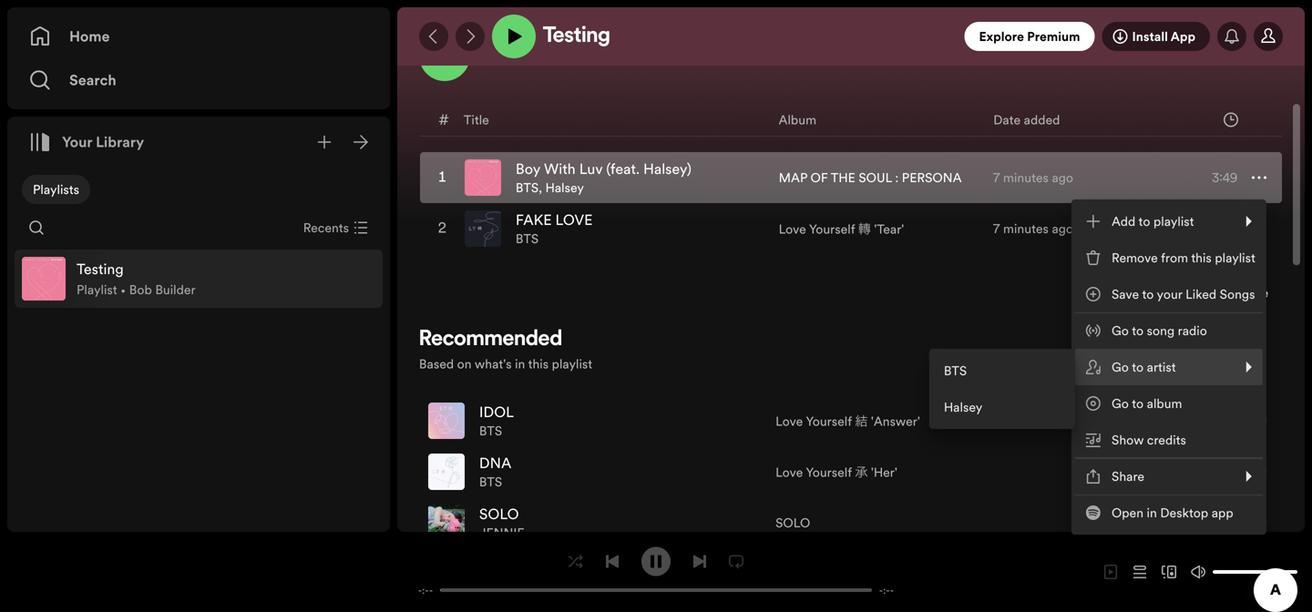 Task type: locate. For each thing, give the bounding box(es) containing it.
0 horizontal spatial halsey
[[545, 179, 584, 196]]

menu
[[929, 200, 1266, 535], [929, 349, 1075, 429]]

Recents, List view field
[[289, 213, 379, 242]]

liked
[[1186, 286, 1217, 303]]

boy
[[516, 159, 540, 179]]

minutes inside boy with luv (feat. halsey) row
[[1003, 169, 1049, 186]]

what's new image
[[1225, 29, 1239, 44]]

your library
[[62, 132, 144, 152]]

halsey link
[[545, 179, 584, 196], [933, 389, 1071, 426]]

1 -:-- from the left
[[418, 584, 433, 597]]

love for dna
[[776, 464, 803, 481]]

dna link
[[479, 453, 512, 473]]

0 vertical spatial this
[[1191, 249, 1212, 267]]

playlist up find more
[[1215, 249, 1255, 267]]

halsey right ","
[[545, 179, 584, 196]]

this right the from
[[1191, 249, 1212, 267]]

1 ago from the top
[[1052, 169, 1073, 186]]

7 minutes ago left 'add' at the right top of the page
[[993, 220, 1073, 237]]

none search field inside main element
[[22, 213, 51, 242]]

to inside button
[[1132, 322, 1144, 339]]

love yourself 承 'her' link
[[776, 462, 897, 482]]

your library button
[[22, 124, 151, 160]]

desktop
[[1160, 504, 1208, 522]]

connect to a device image
[[1162, 565, 1176, 580]]

# column header
[[438, 104, 449, 136]]

love down map
[[779, 220, 806, 238]]

more
[[1238, 284, 1268, 302]]

go up the show on the right bottom of page
[[1112, 395, 1129, 412]]

go inside dropdown button
[[1112, 359, 1129, 376]]

testing grid
[[398, 103, 1304, 255]]

to left song
[[1132, 322, 1144, 339]]

2 menu from the top
[[929, 349, 1075, 429]]

to inside dropdown button
[[1132, 359, 1144, 376]]

2 minutes from the top
[[1003, 220, 1049, 237]]

3 go from the top
[[1112, 395, 1129, 412]]

2 horizontal spatial playlist
[[1215, 249, 1255, 267]]

bob
[[129, 281, 152, 298]]

pause image
[[649, 554, 663, 569]]

love up the "love yourself 承 'her'" link
[[776, 413, 803, 430]]

0 vertical spatial in
[[515, 355, 525, 373]]

轉
[[858, 220, 871, 238]]

share
[[1112, 468, 1145, 485]]

in right open
[[1147, 504, 1157, 522]]

boy with luv (feat. halsey) cell
[[465, 153, 699, 202]]

1 - from the left
[[418, 584, 422, 597]]

1 horizontal spatial halsey link
[[933, 389, 1071, 426]]

go left "artist" at the right of the page
[[1112, 359, 1129, 376]]

in right what's
[[515, 355, 525, 373]]

4 - from the left
[[890, 584, 894, 597]]

date
[[993, 111, 1021, 128]]

:
[[895, 169, 899, 186]]

ago down added
[[1052, 169, 1073, 186]]

previous image
[[605, 554, 620, 569]]

list item containing playlist
[[15, 250, 383, 308]]

find more button
[[1209, 284, 1268, 302]]

boy with luv (feat. halsey) row
[[420, 152, 1282, 203]]

1 vertical spatial 7
[[993, 220, 1000, 237]]

dna cell
[[428, 447, 519, 497]]

cell right desktop
[[1213, 498, 1267, 548]]

7 minutes ago down date added
[[993, 169, 1073, 186]]

0 vertical spatial love
[[779, 220, 806, 238]]

love left 承
[[776, 464, 803, 481]]

cell inside testing grid
[[1166, 204, 1267, 253]]

this inside button
[[1191, 249, 1212, 267]]

0 vertical spatial halsey
[[545, 179, 584, 196]]

solo cell
[[428, 498, 532, 548]]

bts link inside dna cell
[[479, 473, 502, 491]]

to left album
[[1132, 395, 1144, 412]]

love inside testing grid
[[779, 220, 806, 238]]

1 horizontal spatial :-
[[883, 584, 890, 597]]

bts link inside menu
[[933, 353, 1071, 389]]

dna
[[479, 453, 512, 473]]

song
[[1147, 322, 1175, 339]]

next image
[[693, 554, 707, 569]]

cell down 3:49 cell at the top
[[1166, 204, 1267, 253]]

0 vertical spatial 7 minutes ago
[[993, 169, 1073, 186]]

playlist up the from
[[1154, 213, 1194, 230]]

go inside button
[[1112, 322, 1129, 339]]

0 vertical spatial 7
[[993, 169, 1000, 186]]

love yourself 轉 'tear'
[[779, 220, 904, 238]]

install
[[1132, 28, 1168, 45]]

bts inside the fake love bts
[[516, 230, 539, 247]]

solo
[[479, 504, 519, 524], [776, 514, 810, 532]]

solo link down the dna bts
[[479, 504, 519, 524]]

halsey right 'answer'
[[944, 399, 983, 416]]

1 vertical spatial this
[[528, 355, 549, 373]]

7 minutes ago
[[993, 169, 1073, 186], [993, 220, 1073, 237]]

0 horizontal spatial in
[[515, 355, 525, 373]]

bts link inside boy with luv (feat. halsey) cell
[[516, 179, 539, 196]]

to right 'add' at the right top of the page
[[1139, 213, 1150, 230]]

1 :- from the left
[[422, 584, 429, 597]]

cell up app
[[1213, 447, 1267, 497]]

halsey inside boy with luv (feat. halsey) bts , halsey
[[545, 179, 584, 196]]

bts inside idol bts
[[479, 422, 502, 440]]

of
[[811, 169, 828, 186]]

show credits
[[1112, 431, 1186, 449]]

player controls element
[[397, 547, 916, 597]]

bts inside boy with luv (feat. halsey) bts , halsey
[[516, 179, 539, 196]]

1 vertical spatial halsey link
[[933, 389, 1071, 426]]

halsey
[[545, 179, 584, 196], [944, 399, 983, 416]]

7 for fake love
[[993, 220, 1000, 237]]

search in your library image
[[29, 221, 44, 235]]

yourself left 轉
[[809, 220, 855, 238]]

1 horizontal spatial halsey
[[944, 399, 983, 416]]

1 horizontal spatial this
[[1191, 249, 1212, 267]]

add to playlist
[[1112, 213, 1194, 230]]

add
[[1112, 213, 1136, 230]]

to left 'your'
[[1142, 286, 1154, 303]]

fake love bts
[[516, 210, 593, 247]]

to inside 'button'
[[1142, 286, 1154, 303]]

minutes for fake love
[[1003, 220, 1049, 237]]

2 7 from the top
[[993, 220, 1000, 237]]

date added
[[993, 111, 1060, 128]]

1 vertical spatial love
[[776, 413, 803, 430]]

library
[[96, 132, 144, 152]]

group containing playlist
[[15, 250, 383, 308]]

the
[[831, 169, 855, 186]]

solo for solo jennie
[[479, 504, 519, 524]]

結
[[855, 413, 868, 430]]

0 horizontal spatial -:--
[[418, 584, 433, 597]]

2 vertical spatial go
[[1112, 395, 1129, 412]]

map of the soul : persona
[[779, 169, 962, 186]]

2 vertical spatial yourself
[[806, 464, 852, 481]]

idol cell
[[428, 396, 521, 446]]

solo link down love yourself 承 'her'
[[776, 514, 810, 532]]

yourself inside testing grid
[[809, 220, 855, 238]]

0 horizontal spatial halsey link
[[545, 179, 584, 196]]

1 horizontal spatial in
[[1147, 504, 1157, 522]]

map of the soul : persona link
[[779, 169, 962, 186]]

title
[[464, 111, 489, 128]]

0 horizontal spatial solo
[[479, 504, 519, 524]]

duration element
[[1224, 113, 1238, 127]]

ago left 'add' at the right top of the page
[[1052, 220, 1073, 237]]

yourself for dna
[[806, 464, 852, 481]]

1 horizontal spatial playlist
[[1154, 213, 1194, 230]]

playlist
[[1154, 213, 1194, 230], [1215, 249, 1255, 267], [552, 355, 592, 373]]

go down "save"
[[1112, 322, 1129, 339]]

boy with luv (feat. halsey) link
[[516, 159, 691, 179]]

1 7 from the top
[[993, 169, 1000, 186]]

-:--
[[418, 584, 433, 597], [879, 584, 894, 597]]

Playlists checkbox
[[22, 175, 90, 204]]

1 vertical spatial minutes
[[1003, 220, 1049, 237]]

:-
[[422, 584, 429, 597], [883, 584, 890, 597]]

playlist inside dropdown button
[[1154, 213, 1194, 230]]

ago for fake love
[[1052, 220, 1073, 237]]

0 vertical spatial ago
[[1052, 169, 1073, 186]]

ago inside boy with luv (feat. halsey) row
[[1052, 169, 1073, 186]]

1 horizontal spatial solo
[[776, 514, 810, 532]]

cell for dna
[[1213, 447, 1267, 497]]

2 vertical spatial love
[[776, 464, 803, 481]]

0 horizontal spatial :-
[[422, 584, 429, 597]]

1 go from the top
[[1112, 322, 1129, 339]]

album
[[1147, 395, 1182, 412]]

find more
[[1209, 284, 1268, 302]]

solo down love yourself 承 'her'
[[776, 514, 810, 532]]

0 vertical spatial halsey link
[[545, 179, 584, 196]]

7 minutes ago for fake love
[[993, 220, 1073, 237]]

persona
[[902, 169, 962, 186]]

3:49 cell
[[1166, 153, 1267, 202]]

menu containing bts
[[929, 349, 1075, 429]]

7
[[993, 169, 1000, 186], [993, 220, 1000, 237]]

cell right "credits"
[[1213, 396, 1267, 446]]

fake
[[516, 210, 552, 230]]

cell
[[1166, 204, 1267, 253], [1213, 396, 1267, 446], [1213, 447, 1267, 497], [1213, 498, 1267, 548]]

0 horizontal spatial solo link
[[479, 504, 519, 524]]

•
[[120, 281, 126, 298]]

7 inside boy with luv (feat. halsey) row
[[993, 169, 1000, 186]]

this
[[1191, 249, 1212, 267], [528, 355, 549, 373]]

cell for idol
[[1213, 396, 1267, 446]]

menu containing add to playlist
[[929, 200, 1266, 535]]

added
[[1024, 111, 1060, 128]]

0 horizontal spatial this
[[528, 355, 549, 373]]

open in desktop app button
[[1075, 495, 1263, 531]]

0 vertical spatial go
[[1112, 322, 1129, 339]]

7 minutes ago inside boy with luv (feat. halsey) row
[[993, 169, 1073, 186]]

fake love cell
[[465, 204, 600, 253]]

playlist right what's
[[552, 355, 592, 373]]

search link
[[29, 62, 368, 98]]

1 vertical spatial go
[[1112, 359, 1129, 376]]

enable shuffle image
[[569, 554, 583, 569]]

halsey link inside cell
[[545, 179, 584, 196]]

2 go from the top
[[1112, 359, 1129, 376]]

1 horizontal spatial -:--
[[879, 584, 894, 597]]

1 vertical spatial in
[[1147, 504, 1157, 522]]

love
[[779, 220, 806, 238], [776, 413, 803, 430], [776, 464, 803, 481]]

solo down the dna bts
[[479, 504, 519, 524]]

list item
[[15, 250, 383, 308]]

halsey link inside menu
[[933, 389, 1071, 426]]

main element
[[7, 7, 390, 532]]

explore premium
[[979, 28, 1080, 45]]

go to artist
[[1112, 359, 1176, 376]]

1 vertical spatial yourself
[[806, 413, 852, 430]]

in
[[515, 355, 525, 373], [1147, 504, 1157, 522]]

with
[[544, 159, 576, 179]]

app
[[1171, 28, 1196, 45]]

home
[[69, 26, 110, 46]]

1 minutes from the top
[[1003, 169, 1049, 186]]

what's
[[475, 355, 512, 373]]

1 vertical spatial 7 minutes ago
[[993, 220, 1073, 237]]

solo inside the solo jennie
[[479, 504, 519, 524]]

top bar and user menu element
[[397, 7, 1305, 66]]

None search field
[[22, 213, 51, 242]]

yourself left 承
[[806, 464, 852, 481]]

group
[[15, 250, 383, 308]]

2 7 minutes ago from the top
[[993, 220, 1073, 237]]

2 vertical spatial playlist
[[552, 355, 592, 373]]

1 vertical spatial playlist
[[1215, 249, 1255, 267]]

0 vertical spatial playlist
[[1154, 213, 1194, 230]]

to left "artist" at the right of the page
[[1132, 359, 1144, 376]]

1 menu from the top
[[929, 200, 1266, 535]]

bts
[[516, 179, 539, 196], [516, 230, 539, 247], [944, 362, 967, 380], [479, 422, 502, 440], [479, 473, 502, 491]]

0 vertical spatial minutes
[[1003, 169, 1049, 186]]

explore premium button
[[965, 22, 1095, 51]]

to inside dropdown button
[[1139, 213, 1150, 230]]

1 7 minutes ago from the top
[[993, 169, 1073, 186]]

install app link
[[1102, 22, 1210, 51]]

to for song
[[1132, 322, 1144, 339]]

1 vertical spatial ago
[[1052, 220, 1073, 237]]

in inside button
[[1147, 504, 1157, 522]]

0 horizontal spatial playlist
[[552, 355, 592, 373]]

0 vertical spatial yourself
[[809, 220, 855, 238]]

yourself left '結'
[[806, 413, 852, 430]]

bts link for fake
[[516, 230, 539, 247]]

this right what's
[[528, 355, 549, 373]]

2 ago from the top
[[1052, 220, 1073, 237]]

1 vertical spatial halsey
[[944, 399, 983, 416]]



Task type: vqa. For each thing, say whether or not it's contained in the screenshot.


Task type: describe. For each thing, give the bounding box(es) containing it.
on
[[457, 355, 472, 373]]

go for go to album
[[1112, 395, 1129, 412]]

ago for boy with luv (feat. halsey)
[[1052, 169, 1073, 186]]

halsey)
[[643, 159, 691, 179]]

7 for boy with luv (feat. halsey)
[[993, 169, 1000, 186]]

disable repeat image
[[729, 554, 744, 569]]

love for idol
[[776, 413, 803, 430]]

credits
[[1147, 431, 1186, 449]]

save to your liked songs
[[1112, 286, 1255, 303]]

artist
[[1147, 359, 1176, 376]]

3:49
[[1212, 169, 1237, 186]]

remove
[[1112, 249, 1158, 267]]

in inside recommended based on what's in this playlist
[[515, 355, 525, 373]]

open
[[1112, 504, 1144, 522]]

install app
[[1132, 28, 1196, 45]]

remove from this playlist
[[1112, 249, 1255, 267]]

minutes for boy with luv (feat. halsey)
[[1003, 169, 1049, 186]]

'tear'
[[874, 220, 904, 238]]

go back image
[[426, 29, 441, 44]]

2 :- from the left
[[883, 584, 890, 597]]

to for artist
[[1132, 359, 1144, 376]]

boy with luv (feat. halsey) bts , halsey
[[516, 159, 691, 196]]

recommended
[[419, 329, 562, 351]]

radio
[[1178, 322, 1207, 339]]

app
[[1212, 504, 1233, 522]]

duration image
[[1224, 113, 1238, 127]]

go to artist button
[[1075, 349, 1263, 385]]

show credits button
[[1075, 422, 1263, 458]]

save
[[1112, 286, 1139, 303]]

solo jennie
[[479, 504, 524, 542]]

to for your
[[1142, 286, 1154, 303]]

share button
[[1075, 458, 1263, 495]]

love yourself 轉 'tear' link
[[779, 219, 904, 238]]

Disable repeat checkbox
[[722, 547, 751, 576]]

go to song radio button
[[1075, 313, 1263, 349]]

find
[[1209, 284, 1235, 302]]

2 - from the left
[[429, 584, 433, 597]]

1 horizontal spatial solo link
[[776, 514, 810, 532]]

open in desktop app
[[1112, 504, 1233, 522]]

idol link
[[479, 402, 514, 422]]

go to song radio
[[1112, 322, 1207, 339]]

add to playlist button
[[1075, 203, 1263, 240]]

to for playlist
[[1139, 213, 1150, 230]]

go for go to artist
[[1112, 359, 1129, 376]]

list item inside main element
[[15, 250, 383, 308]]

#
[[438, 110, 449, 130]]

bts inside the dna bts
[[479, 473, 502, 491]]

playlist
[[77, 281, 117, 298]]

volume high image
[[1191, 565, 1206, 580]]

map
[[779, 169, 807, 186]]

show
[[1112, 431, 1144, 449]]

bts link for idol
[[479, 422, 502, 440]]

premium
[[1027, 28, 1080, 45]]

go for go to song radio
[[1112, 322, 1129, 339]]

cell for solo
[[1213, 498, 1267, 548]]

(feat.
[[606, 159, 640, 179]]

search
[[69, 70, 116, 90]]

playlist • bob builder
[[77, 281, 196, 298]]

luv
[[579, 159, 603, 179]]

dna bts
[[479, 453, 512, 491]]

,
[[539, 179, 542, 196]]

songs
[[1220, 286, 1255, 303]]

remove from this playlist button
[[1075, 240, 1263, 276]]

'her'
[[871, 464, 897, 481]]

love yourself 結 'answer'
[[776, 413, 920, 430]]

recents
[[303, 219, 349, 236]]

this inside recommended based on what's in this playlist
[[528, 355, 549, 373]]

jennie
[[479, 524, 524, 542]]

your
[[1157, 286, 1182, 303]]

explore
[[979, 28, 1024, 45]]

testing
[[543, 26, 610, 47]]

go forward image
[[463, 29, 477, 44]]

# row
[[420, 104, 1282, 137]]

from
[[1161, 249, 1188, 267]]

bts inside menu
[[944, 362, 967, 380]]

home link
[[29, 18, 368, 55]]

idol bts
[[479, 402, 514, 440]]

playlist inside button
[[1215, 249, 1255, 267]]

love yourself 結 'answer' link
[[776, 411, 920, 430]]

save to your liked songs button
[[1075, 276, 1263, 313]]

solo for solo
[[776, 514, 810, 532]]

idol
[[479, 402, 514, 422]]

go to album link
[[1075, 385, 1263, 422]]

love yourself 承 'her'
[[776, 464, 897, 481]]

builder
[[155, 281, 196, 298]]

2 -:-- from the left
[[879, 584, 894, 597]]

'answer'
[[871, 413, 920, 430]]

yourself for idol
[[806, 413, 852, 430]]

bts link for dna
[[479, 473, 502, 491]]

go to album
[[1112, 395, 1182, 412]]

love
[[555, 210, 593, 230]]

playlists
[[33, 181, 79, 198]]

soul
[[859, 169, 892, 186]]

3 - from the left
[[879, 584, 883, 597]]

your
[[62, 132, 92, 152]]

jennie link
[[479, 524, 524, 542]]

playlist inside recommended based on what's in this playlist
[[552, 355, 592, 373]]

7 minutes ago for boy with luv (feat. halsey)
[[993, 169, 1073, 186]]

group inside main element
[[15, 250, 383, 308]]

to for album
[[1132, 395, 1144, 412]]

承
[[855, 464, 868, 481]]

fake love link
[[516, 210, 593, 230]]



